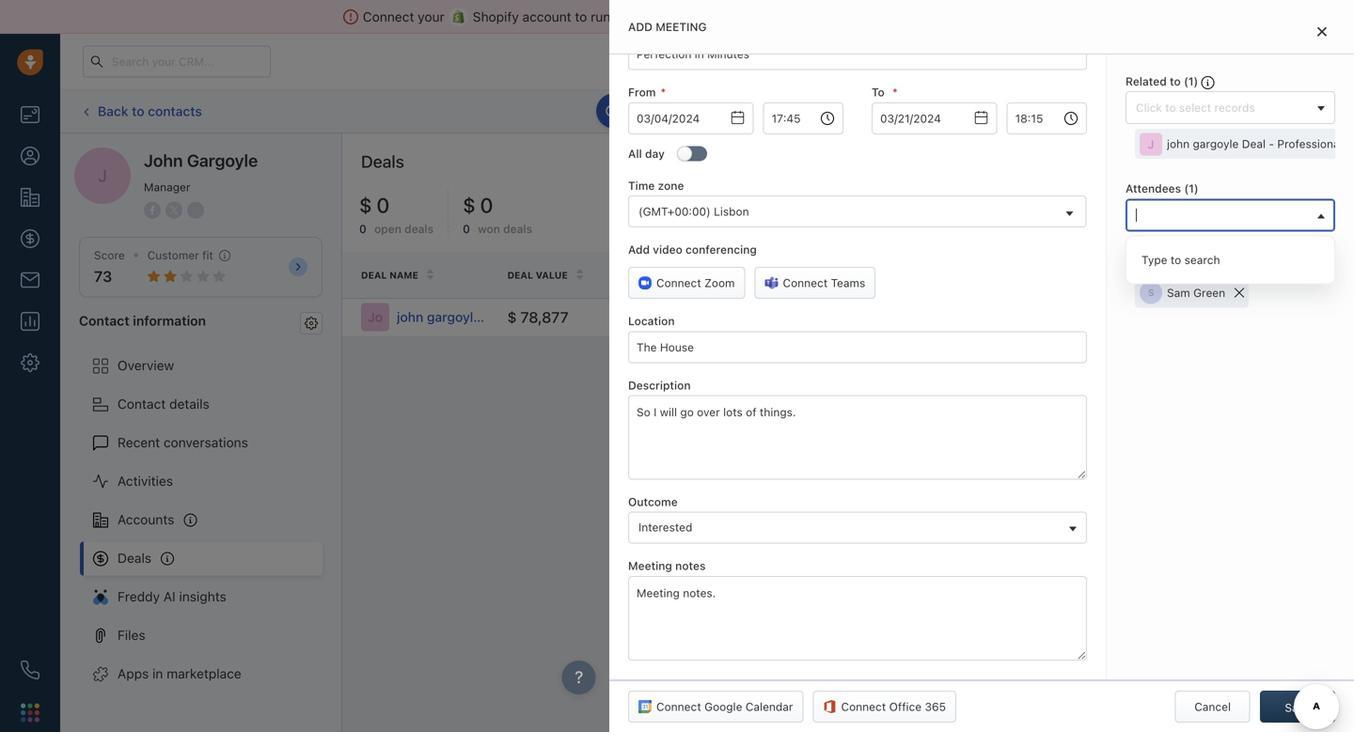 Task type: describe. For each thing, give the bounding box(es) containing it.
email button
[[620, 95, 687, 127]]

back to contacts link
[[79, 97, 203, 126]]

score 73
[[94, 249, 125, 286]]

Enter title of meeting text field
[[628, 38, 1087, 70]]

meeting
[[656, 20, 707, 33]]

zoom
[[704, 277, 735, 290]]

gargoyle
[[1193, 137, 1239, 151]]

name
[[389, 270, 418, 281]]

connect google calendar button
[[628, 691, 804, 723]]

and
[[747, 9, 770, 24]]

add left "video"
[[628, 243, 650, 256]]

open
[[374, 223, 401, 236]]

related for related to ( 1 )
[[1126, 75, 1167, 88]]

to for related to ( 1 )
[[1170, 75, 1181, 88]]

information
[[133, 313, 206, 328]]

$ for $ 78,877
[[507, 308, 517, 326]]

j
[[1148, 138, 1154, 151]]

0 vertical spatial deals
[[361, 151, 404, 172]]

updates
[[624, 104, 668, 118]]

sales
[[1059, 105, 1087, 118]]

connect your
[[363, 9, 445, 24]]

back to contacts
[[98, 103, 202, 119]]

invitation
[[1144, 254, 1192, 267]]

meeting for meeting notes
[[628, 560, 672, 573]]

search
[[1185, 253, 1220, 266]]

freddy ai insights
[[118, 589, 226, 605]]

google
[[704, 701, 742, 714]]

task button
[[867, 95, 930, 127]]

0 vertical spatial add deal
[[1204, 105, 1251, 118]]

time zone
[[628, 179, 684, 192]]

shopify account to run your sales, marketing and support from the crm.
[[473, 9, 912, 24]]

0 vertical spatial add deal button
[[1176, 95, 1260, 127]]

ends
[[898, 55, 922, 67]]

attendees ( 1 )
[[1126, 182, 1199, 195]]

connect office 365 button
[[813, 691, 956, 723]]

se
[[1346, 137, 1354, 151]]

interested
[[639, 521, 692, 534]]

an
[[1242, 238, 1255, 251]]

john
[[1167, 137, 1190, 151]]

connect teams
[[783, 277, 865, 290]]

to for back to contacts
[[132, 103, 144, 119]]

value
[[536, 270, 568, 281]]

Start typing the details about the meeting... text field
[[628, 395, 1087, 480]]

add left the meeting
[[628, 20, 653, 33]]

Location text field
[[628, 331, 1087, 363]]

connect for connect google calendar
[[656, 701, 701, 714]]

2 vertical spatial 1
[[1189, 182, 1194, 195]]

(gmt+00:00)
[[639, 205, 711, 218]]

Click to select records search field
[[1131, 98, 1311, 118]]

deal stage
[[663, 270, 723, 281]]

attendees for attendees will get an email invitation
[[1144, 238, 1198, 251]]

related contact
[[1130, 269, 1224, 280]]

explore
[[1009, 55, 1050, 68]]

1 vertical spatial 1
[[1188, 75, 1194, 88]]

the
[[856, 9, 876, 24]]

connect for connect your
[[363, 9, 414, 24]]

crm.
[[879, 9, 912, 24]]

updates available. click to refresh. link
[[596, 94, 818, 129]]

call
[[724, 105, 744, 118]]

contact information
[[79, 313, 206, 328]]

description
[[628, 379, 691, 392]]

click
[[724, 104, 750, 118]]

(gmt+00:00) lisbon
[[639, 205, 749, 218]]

run
[[591, 9, 611, 24]]

location
[[628, 315, 675, 328]]

shopify
[[473, 9, 519, 24]]

0 horizontal spatial in
[[152, 666, 163, 682]]

score
[[94, 249, 125, 262]]

type to search
[[1142, 253, 1220, 266]]

to left run
[[575, 9, 587, 24]]

contacts
[[148, 103, 202, 119]]

interested button
[[628, 512, 1087, 544]]

cancel
[[1195, 701, 1231, 714]]

0 left won
[[463, 223, 470, 236]]

freshworks switcher image
[[21, 704, 39, 723]]

sales,
[[645, 9, 680, 24]]

available.
[[672, 104, 721, 118]]

1 ( from the top
[[1184, 75, 1188, 88]]

activities
[[1090, 105, 1138, 118]]

explore plans
[[1009, 55, 1082, 68]]

2 ) from the top
[[1194, 182, 1199, 195]]

0 left open
[[359, 223, 367, 236]]

won
[[478, 223, 500, 236]]

john
[[144, 150, 183, 171]]

day
[[645, 147, 665, 160]]

0 horizontal spatial deals
[[118, 551, 151, 566]]

fit
[[202, 249, 213, 262]]

deal for deal name
[[361, 270, 387, 281]]

accounts
[[118, 512, 174, 528]]

deal name
[[361, 270, 418, 281]]

notes
[[675, 560, 706, 573]]

send email image
[[1178, 56, 1192, 68]]

to right 'click'
[[754, 104, 764, 118]]

email
[[1258, 238, 1286, 251]]

contact for contact information
[[79, 313, 129, 328]]

related to ( 1 )
[[1126, 75, 1201, 88]]

related for related contact
[[1130, 269, 1174, 280]]

from
[[824, 9, 853, 24]]

contact for contact details
[[118, 396, 166, 412]]

lisbon
[[714, 205, 749, 218]]

stage
[[691, 270, 723, 281]]

meeting button
[[939, 95, 1021, 127]]



Task type: locate. For each thing, give the bounding box(es) containing it.
john gargoyle deal - professional se
[[1167, 137, 1354, 151]]

1 vertical spatial related
[[1130, 269, 1174, 280]]

sales activities button down 'plans'
[[1030, 95, 1166, 127]]

to down send email image
[[1170, 75, 1181, 88]]

calendar
[[746, 701, 793, 714]]

1 down send email image
[[1188, 75, 1194, 88]]

add deal button down professional
[[1250, 152, 1335, 184]]

0 vertical spatial )
[[1194, 75, 1198, 88]]

deals up $ 0 0 open deals
[[361, 151, 404, 172]]

to up related contact
[[1171, 253, 1181, 266]]

meeting down days
[[968, 105, 1011, 118]]

73
[[94, 268, 112, 286]]

0 vertical spatial attendees
[[1126, 182, 1181, 195]]

1 horizontal spatial add deal
[[1278, 162, 1325, 175]]

phone image
[[21, 661, 39, 680]]

0 vertical spatial (
[[1184, 75, 1188, 88]]

$ right $ 0 0 open deals
[[463, 193, 476, 217]]

add
[[628, 20, 653, 33], [1204, 105, 1225, 118], [1278, 162, 1299, 175], [628, 243, 650, 256]]

attendees up invitation
[[1144, 238, 1198, 251]]

freddy
[[118, 589, 160, 605]]

deal up john gargoyle deal - professional se
[[1228, 105, 1251, 118]]

overview
[[118, 358, 174, 373]]

0 up won
[[480, 193, 493, 217]]

all
[[628, 147, 642, 160]]

0 horizontal spatial your
[[418, 9, 445, 24]]

1 inside "link"
[[1230, 49, 1236, 61]]

to right the back
[[132, 103, 144, 119]]

) down gargoyle
[[1194, 182, 1199, 195]]

add deal button up gargoyle
[[1176, 95, 1260, 127]]

0 vertical spatial contact
[[79, 313, 129, 328]]

close image
[[1318, 26, 1327, 37]]

connect zoom
[[656, 277, 735, 290]]

trial
[[876, 55, 895, 67]]

cancel button
[[1175, 691, 1250, 723]]

back
[[98, 103, 128, 119]]

add deal button
[[1176, 95, 1260, 127], [1250, 152, 1335, 184]]

in left 21
[[925, 55, 934, 67]]

to inside option
[[1171, 253, 1181, 266]]

1 horizontal spatial meeting
[[968, 105, 1011, 118]]

call button
[[696, 95, 754, 127]]

discovery
[[663, 311, 716, 324]]

deal for deal value
[[507, 270, 533, 281]]

add up gargoyle
[[1204, 105, 1225, 118]]

sales activities button up j on the top right of the page
[[1030, 95, 1176, 127]]

1 vertical spatial add deal
[[1278, 162, 1325, 175]]

office
[[889, 701, 922, 714]]

365
[[925, 701, 946, 714]]

1 horizontal spatial deals
[[361, 151, 404, 172]]

call link
[[696, 95, 754, 127]]

to inside tab panel
[[1170, 75, 1181, 88]]

days
[[951, 55, 974, 67]]

deal left value
[[507, 270, 533, 281]]

contact details
[[118, 396, 209, 412]]

connect for connect zoom
[[656, 277, 701, 290]]

connect inside button
[[783, 277, 828, 290]]

$ for $ 0 0 won deals
[[463, 193, 476, 217]]

-- text field
[[872, 102, 997, 134]]

phone element
[[11, 652, 49, 689]]

save
[[1285, 702, 1311, 715]]

0 vertical spatial in
[[925, 55, 934, 67]]

connect google calendar
[[656, 701, 793, 714]]

marketing
[[683, 9, 744, 24]]

add meeting
[[628, 20, 707, 33]]

recent conversations
[[118, 435, 248, 451]]

1 horizontal spatial $
[[463, 193, 476, 217]]

deal
[[1242, 137, 1266, 151], [361, 270, 387, 281], [507, 270, 533, 281], [663, 270, 689, 281]]

conversations
[[164, 435, 248, 451]]

meeting inside tab panel
[[628, 560, 672, 573]]

tab panel
[[609, 0, 1354, 733]]

deals right won
[[503, 223, 532, 236]]

(
[[1184, 75, 1188, 88], [1184, 182, 1189, 195]]

apps in marketplace
[[118, 666, 241, 682]]

2 horizontal spatial $
[[507, 308, 517, 326]]

deal value
[[507, 270, 568, 281]]

connect
[[363, 9, 414, 24], [656, 277, 701, 290], [783, 277, 828, 290], [656, 701, 701, 714], [841, 701, 886, 714]]

1 ) from the top
[[1194, 75, 1198, 88]]

deals inside $ 0 0 won deals
[[503, 223, 532, 236]]

) left 1 "link"
[[1194, 75, 1198, 88]]

0 vertical spatial related
[[1126, 75, 1167, 88]]

add deal down professional
[[1278, 162, 1325, 175]]

deals up freddy
[[118, 551, 151, 566]]

task
[[895, 105, 920, 118]]

meeting for meeting
[[968, 105, 1011, 118]]

1 vertical spatial contact
[[118, 396, 166, 412]]

$ 0 0 won deals
[[463, 193, 532, 236]]

contact down the 73
[[79, 313, 129, 328]]

add video conferencing
[[628, 243, 757, 256]]

marketplace
[[167, 666, 241, 682]]

deal down "video"
[[663, 270, 689, 281]]

attendees inside attendees will get an email invitation
[[1144, 238, 1198, 251]]

sms
[[823, 105, 847, 118]]

deal for deal stage
[[663, 270, 689, 281]]

tab panel containing add meeting
[[609, 0, 1354, 733]]

1 horizontal spatial deals
[[503, 223, 532, 236]]

add deal up gargoyle
[[1204, 105, 1251, 118]]

$ for $ 0 0 open deals
[[359, 193, 372, 217]]

type
[[1142, 253, 1168, 266]]

2 deals from the left
[[503, 223, 532, 236]]

deal left -
[[1242, 137, 1266, 151]]

attendees will get an email invitation
[[1144, 238, 1286, 267]]

your
[[850, 55, 873, 67]]

plans
[[1053, 55, 1082, 68]]

$ left 78,877
[[507, 308, 517, 326]]

recent
[[118, 435, 160, 451]]

dialog containing add meeting
[[609, 0, 1354, 733]]

0 vertical spatial meeting
[[968, 105, 1011, 118]]

$ inside $ 0 0 open deals
[[359, 193, 372, 217]]

0 horizontal spatial deal
[[1228, 105, 1251, 118]]

( down john
[[1184, 182, 1189, 195]]

outcome
[[628, 496, 678, 509]]

None text field
[[763, 102, 844, 134], [1007, 102, 1087, 134], [763, 102, 844, 134], [1007, 102, 1087, 134]]

related up activities
[[1126, 75, 1167, 88]]

deals
[[361, 151, 404, 172], [118, 551, 151, 566]]

)
[[1194, 75, 1198, 88], [1194, 182, 1199, 195]]

all day
[[628, 147, 665, 160]]

attendees down j on the top right of the page
[[1126, 182, 1181, 195]]

78,877
[[521, 308, 569, 326]]

Search your CRM... text field
[[83, 46, 271, 78]]

2 your from the left
[[614, 9, 641, 24]]

meeting inside 'button'
[[968, 105, 1011, 118]]

1 down john
[[1189, 182, 1194, 195]]

files
[[118, 628, 145, 643]]

connect for connect office 365
[[841, 701, 886, 714]]

email
[[648, 105, 676, 118]]

1 vertical spatial meeting
[[628, 560, 672, 573]]

to for type to search
[[1171, 253, 1181, 266]]

connect office 365
[[841, 701, 946, 714]]

conferencing
[[686, 243, 757, 256]]

none search field inside tab panel
[[1131, 205, 1311, 225]]

connect inside 'button'
[[656, 701, 701, 714]]

your left shopify
[[418, 9, 445, 24]]

from
[[628, 86, 656, 99]]

Start typing your meeting notes... text field
[[628, 576, 1087, 661]]

type to search option
[[1134, 244, 1327, 276]]

sam
[[1167, 286, 1190, 300]]

will
[[1201, 238, 1218, 251]]

1 vertical spatial deals
[[118, 551, 151, 566]]

meeting left the notes
[[628, 560, 672, 573]]

attendees for attendees ( 1 )
[[1126, 182, 1181, 195]]

0 horizontal spatial deals
[[405, 223, 434, 236]]

attendees
[[1126, 182, 1181, 195], [1144, 238, 1198, 251]]

meeting
[[968, 105, 1011, 118], [628, 560, 672, 573]]

mng settings image
[[305, 317, 318, 330]]

0 vertical spatial deal
[[1228, 105, 1251, 118]]

customer
[[147, 249, 199, 262]]

deals right open
[[405, 223, 434, 236]]

sam green
[[1167, 286, 1226, 300]]

video
[[653, 243, 683, 256]]

1 vertical spatial add deal button
[[1250, 152, 1335, 184]]

save button
[[1260, 691, 1335, 723]]

refresh.
[[767, 104, 809, 118]]

1 horizontal spatial in
[[925, 55, 934, 67]]

1
[[1230, 49, 1236, 61], [1188, 75, 1194, 88], [1189, 182, 1194, 195]]

deals for $ 0 0 open deals
[[405, 223, 434, 236]]

( down send email image
[[1184, 75, 1188, 88]]

1 right send email image
[[1230, 49, 1236, 61]]

1 deals from the left
[[405, 223, 434, 236]]

1 horizontal spatial your
[[614, 9, 641, 24]]

1 vertical spatial attendees
[[1144, 238, 1198, 251]]

your right run
[[614, 9, 641, 24]]

add down professional
[[1278, 162, 1299, 175]]

1 vertical spatial )
[[1194, 182, 1199, 195]]

0 horizontal spatial meeting
[[628, 560, 672, 573]]

$ up deal name
[[359, 193, 372, 217]]

manager
[[144, 181, 190, 194]]

(gmt+00:00) lisbon link
[[629, 197, 1086, 227]]

professional
[[1277, 137, 1343, 151]]

1 your from the left
[[418, 9, 445, 24]]

deals inside $ 0 0 open deals
[[405, 223, 434, 236]]

None search field
[[1131, 205, 1311, 225]]

sales activities button
[[1030, 95, 1176, 127], [1030, 95, 1166, 127]]

contact up recent
[[118, 396, 166, 412]]

dialog
[[609, 0, 1354, 733]]

deal down professional
[[1303, 162, 1325, 175]]

deal inside tab panel
[[1242, 137, 1266, 151]]

1 vertical spatial (
[[1184, 182, 1189, 195]]

$ inside $ 0 0 won deals
[[463, 193, 476, 217]]

your
[[418, 9, 445, 24], [614, 9, 641, 24]]

sms button
[[795, 95, 858, 127]]

0 up open
[[377, 193, 390, 217]]

0 vertical spatial 1
[[1230, 49, 1236, 61]]

meeting notes
[[628, 560, 706, 573]]

support
[[773, 9, 821, 24]]

details
[[169, 396, 209, 412]]

1 vertical spatial deal
[[1303, 162, 1325, 175]]

deals for $ 0 0 won deals
[[503, 223, 532, 236]]

1 horizontal spatial deal
[[1303, 162, 1325, 175]]

0 horizontal spatial $
[[359, 193, 372, 217]]

0 horizontal spatial add deal
[[1204, 105, 1251, 118]]

related down type
[[1130, 269, 1174, 280]]

1 vertical spatial in
[[152, 666, 163, 682]]

-- text field
[[628, 102, 754, 134]]

connect for connect teams
[[783, 277, 828, 290]]

deal left name
[[361, 270, 387, 281]]

in right apps
[[152, 666, 163, 682]]

gargoyle
[[187, 150, 258, 171]]

2 ( from the top
[[1184, 182, 1189, 195]]

connect zoom button
[[628, 267, 745, 299]]



Task type: vqa. For each thing, say whether or not it's contained in the screenshot.
2nd Row Group from the right
no



